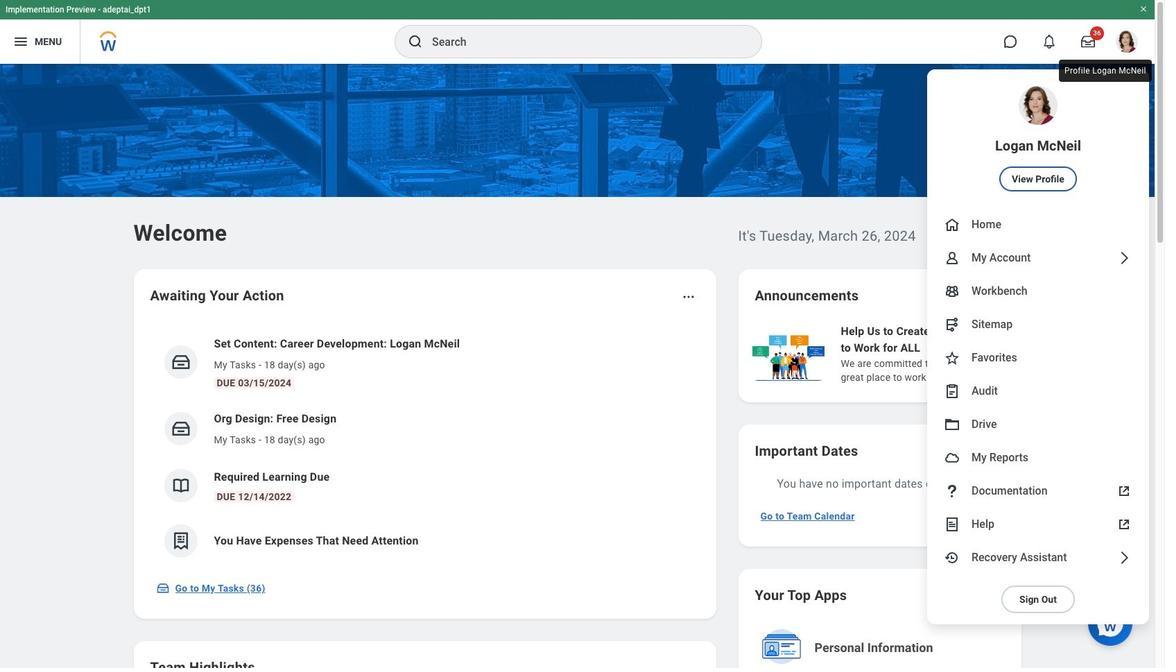 Task type: describe. For each thing, give the bounding box(es) containing it.
chevron right image
[[1116, 250, 1133, 266]]

0 horizontal spatial list
[[150, 325, 700, 569]]

notifications large image
[[1043, 35, 1057, 49]]

document image
[[944, 516, 961, 533]]

2 menu item from the top
[[928, 208, 1150, 241]]

1 menu item from the top
[[928, 69, 1150, 208]]

9 menu item from the top
[[928, 441, 1150, 475]]

question image
[[944, 483, 961, 499]]

dashboard expenses image
[[170, 531, 191, 552]]

endpoints image
[[944, 316, 961, 333]]

3 menu item from the top
[[928, 241, 1150, 275]]

5 menu item from the top
[[928, 308, 1150, 341]]

user image
[[944, 250, 961, 266]]

7 menu item from the top
[[928, 375, 1150, 408]]

1 horizontal spatial list
[[750, 322, 1165, 386]]

time image
[[944, 549, 961, 566]]

search image
[[407, 33, 424, 50]]

book open image
[[170, 475, 191, 496]]

contact card matrix manager image
[[944, 283, 961, 300]]

10 menu item from the top
[[928, 475, 1150, 508]]



Task type: vqa. For each thing, say whether or not it's contained in the screenshot.
History's History
no



Task type: locate. For each thing, give the bounding box(es) containing it.
1 vertical spatial inbox image
[[170, 418, 191, 439]]

4 menu item from the top
[[928, 275, 1150, 308]]

chevron left small image
[[962, 289, 976, 302]]

inbox image
[[170, 352, 191, 373], [170, 418, 191, 439], [156, 581, 170, 595]]

chevron right image
[[1116, 549, 1133, 566]]

status
[[930, 290, 952, 301]]

justify image
[[12, 33, 29, 50]]

8 menu item from the top
[[928, 408, 1150, 441]]

main content
[[0, 64, 1165, 668]]

0 vertical spatial inbox image
[[170, 352, 191, 373]]

menu item
[[928, 69, 1150, 208], [928, 208, 1150, 241], [928, 241, 1150, 275], [928, 275, 1150, 308], [928, 308, 1150, 341], [928, 341, 1150, 375], [928, 375, 1150, 408], [928, 408, 1150, 441], [928, 441, 1150, 475], [928, 475, 1150, 508], [928, 508, 1150, 541], [928, 541, 1150, 574]]

Search Workday  search field
[[432, 26, 733, 57]]

star image
[[944, 350, 961, 366]]

x image
[[1125, 515, 1135, 526]]

tooltip
[[1057, 57, 1155, 85]]

list
[[750, 322, 1165, 386], [150, 325, 700, 569]]

home image
[[944, 216, 961, 233]]

chevron right small image
[[987, 289, 1001, 302]]

paste image
[[944, 383, 961, 400]]

6 menu item from the top
[[928, 341, 1150, 375]]

avatar image
[[944, 450, 961, 466]]

2 vertical spatial inbox image
[[156, 581, 170, 595]]

close environment banner image
[[1140, 5, 1148, 13]]

menu
[[928, 69, 1150, 624]]

ext link image
[[1116, 483, 1133, 499]]

banner
[[0, 0, 1155, 624]]

11 menu item from the top
[[928, 508, 1150, 541]]

logan mcneil image
[[1116, 31, 1138, 53]]

inbox large image
[[1082, 35, 1095, 49]]

12 menu item from the top
[[928, 541, 1150, 574]]

ext link image
[[1116, 516, 1133, 533]]

folder open image
[[944, 416, 961, 433]]



